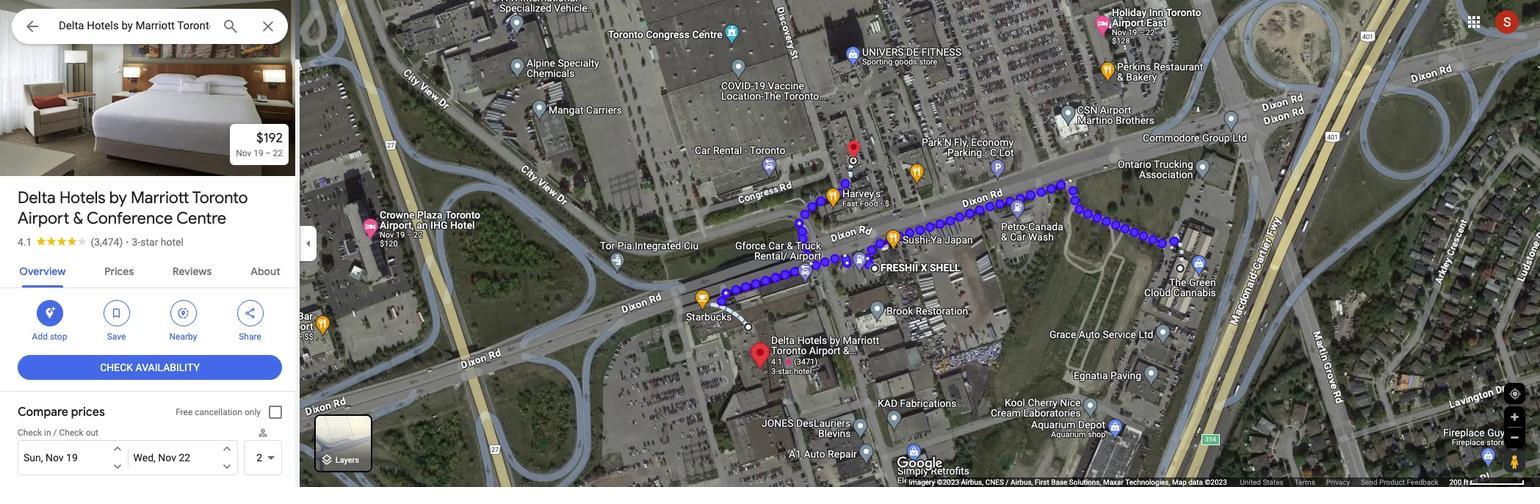 Task type: vqa. For each thing, say whether or not it's contained in the screenshot.
Free cancellation only
yes



Task type: locate. For each thing, give the bounding box(es) containing it.
©2023
[[937, 479, 960, 487], [1205, 479, 1228, 487]]

only
[[245, 408, 261, 418]]

None field
[[59, 17, 210, 35]]

0 horizontal spatial airbus,
[[962, 479, 984, 487]]

compare
[[18, 406, 68, 420]]

3-
[[132, 237, 141, 248]]

0 vertical spatial /
[[53, 428, 57, 439]]

nov left 19 – 22 on the left top
[[236, 148, 252, 159]]

solutions,
[[1070, 479, 1102, 487]]

collapse side panel image
[[301, 236, 317, 252]]

imagery
[[909, 479, 936, 487]]

19
[[66, 453, 78, 464]]

2 check from the left
[[59, 428, 84, 439]]

200
[[1450, 479, 1462, 487]]

wed,
[[133, 453, 156, 464]]

guests group
[[244, 428, 282, 476]]

Delta Hotels by Marriott Toronto Airport &… field
[[12, 9, 288, 44]]

reviews
[[173, 265, 212, 278]]

 search field
[[12, 9, 288, 47]]

0 horizontal spatial check
[[18, 428, 42, 439]]

delta
[[18, 188, 56, 209]]

check
[[100, 362, 133, 374]]

©2023 right data
[[1205, 479, 1228, 487]]

nov for sun,
[[46, 453, 64, 464]]

first
[[1035, 479, 1050, 487]]

wed, nov 22
[[133, 453, 190, 464]]

4.1
[[18, 237, 32, 248]]

cnes
[[986, 479, 1004, 487]]

nov for $192
[[236, 148, 252, 159]]

hotels
[[59, 188, 106, 209]]

sun, nov 19
[[24, 453, 78, 464]]

· 3-star hotel
[[126, 237, 184, 248]]

send product feedback button
[[1362, 478, 1439, 488]]

0 horizontal spatial ©2023
[[937, 479, 960, 487]]


[[177, 306, 190, 322]]

base
[[1052, 479, 1068, 487]]

airbus, left first
[[1011, 479, 1033, 487]]

none field inside 'delta hotels by marriott toronto airport &…' field
[[59, 17, 210, 35]]

google maps element
[[0, 0, 1541, 488]]

footer
[[909, 478, 1450, 488]]

send
[[1362, 479, 1378, 487]]

1 horizontal spatial check
[[59, 428, 84, 439]]

tab list containing overview
[[0, 253, 300, 288]]

prices
[[105, 265, 134, 278]]

show street view coverage image
[[1505, 451, 1525, 473]]

2 airbus, from the left
[[1011, 479, 1033, 487]]

ft
[[1464, 479, 1469, 487]]

set check out one day later image
[[221, 461, 234, 474]]

tab list inside delta hotels by marriott toronto airport & conference centre main content
[[0, 253, 300, 288]]

tab list
[[0, 253, 300, 288]]

send product feedback
[[1362, 479, 1439, 487]]

2,723 photos button
[[11, 140, 111, 165]]

privacy button
[[1327, 478, 1351, 488]]

nov left 22
[[158, 453, 176, 464]]

cancellation
[[195, 408, 242, 418]]

2,723 photos
[[37, 145, 105, 159]]

1 horizontal spatial airbus,
[[1011, 479, 1033, 487]]

free cancellation only
[[176, 408, 261, 418]]

overview
[[19, 265, 66, 278]]

show your location image
[[1509, 388, 1522, 401]]

0 horizontal spatial /
[[53, 428, 57, 439]]

$192
[[256, 130, 283, 147]]

airport
[[18, 209, 69, 229]]

$192 nov 19 – 22
[[236, 130, 283, 159]]

/ right cnes
[[1006, 479, 1009, 487]]

200 ft
[[1450, 479, 1469, 487]]

©2023 right imagery
[[937, 479, 960, 487]]

nov
[[236, 148, 252, 159], [46, 453, 64, 464], [158, 453, 176, 464]]

check left "in"
[[18, 428, 42, 439]]

nov inside $192 nov 19 – 22
[[236, 148, 252, 159]]

check availability
[[100, 362, 200, 374]]

nov for wed,
[[158, 453, 176, 464]]

0 horizontal spatial nov
[[46, 453, 64, 464]]

footer containing imagery ©2023 airbus, cnes / airbus, first base solutions, maxar technologies, map data ©2023
[[909, 478, 1450, 488]]

airbus,
[[962, 479, 984, 487], [1011, 479, 1033, 487]]

imagery ©2023 airbus, cnes / airbus, first base solutions, maxar technologies, map data ©2023
[[909, 479, 1229, 487]]

2
[[257, 453, 262, 464]]

prices
[[71, 406, 105, 420]]

hotel
[[161, 237, 184, 248]]

/ right "in"
[[53, 428, 57, 439]]

1 horizontal spatial /
[[1006, 479, 1009, 487]]

privacy
[[1327, 479, 1351, 487]]

1 horizontal spatial ©2023
[[1205, 479, 1228, 487]]

1 horizontal spatial nov
[[158, 453, 176, 464]]

nov left 19
[[46, 453, 64, 464]]

reviews button
[[161, 253, 224, 288]]

footer inside google maps element
[[909, 478, 1450, 488]]

zoom in image
[[1510, 412, 1521, 423]]

check
[[18, 428, 42, 439], [59, 428, 84, 439]]

terms button
[[1295, 478, 1316, 488]]

united
[[1240, 479, 1262, 487]]

check in / check out
[[18, 428, 98, 439]]

1 ©2023 from the left
[[937, 479, 960, 487]]

stop
[[50, 332, 67, 342]]

/ inside group
[[53, 428, 57, 439]]

check left out
[[59, 428, 84, 439]]

airbus, left cnes
[[962, 479, 984, 487]]

/
[[53, 428, 57, 439], [1006, 479, 1009, 487]]

2 horizontal spatial nov
[[236, 148, 252, 159]]



Task type: describe. For each thing, give the bounding box(es) containing it.
conference
[[87, 209, 173, 229]]

save
[[107, 332, 126, 342]]

star
[[141, 237, 158, 248]]

technologies,
[[1126, 479, 1171, 487]]

sun,
[[24, 453, 43, 464]]

states
[[1263, 479, 1284, 487]]

out
[[86, 428, 98, 439]]

united states button
[[1240, 478, 1284, 488]]

1 vertical spatial /
[[1006, 479, 1009, 487]]

prices button
[[93, 253, 146, 288]]


[[43, 306, 56, 322]]

layers
[[336, 457, 359, 466]]

set check out one day earlier image
[[221, 443, 234, 456]]


[[24, 16, 41, 37]]

nearby
[[169, 332, 197, 342]]

photo of delta hotels by marriott toronto airport & conference centre image
[[0, 0, 306, 176]]

toronto
[[192, 188, 248, 209]]

about button
[[239, 253, 292, 288]]

delta hotels by marriott toronto airport & conference centre main content
[[0, 0, 306, 488]]

maxar
[[1104, 479, 1124, 487]]

compare prices
[[18, 406, 105, 420]]

by
[[109, 188, 127, 209]]

19 – 22
[[254, 148, 283, 159]]

22
[[179, 453, 190, 464]]

overview button
[[8, 253, 78, 288]]

3,474 reviews element
[[91, 237, 123, 248]]

feedback
[[1407, 479, 1439, 487]]

data
[[1189, 479, 1204, 487]]

share
[[239, 332, 261, 342]]

map
[[1173, 479, 1187, 487]]

free
[[176, 408, 193, 418]]

set check in one day earlier image
[[111, 443, 124, 456]]

product
[[1380, 479, 1406, 487]]

·
[[126, 237, 129, 248]]

sunday, november 19 to wednesday, november 22 group
[[18, 441, 238, 476]]

zoom out image
[[1510, 433, 1521, 444]]

&
[[73, 209, 83, 229]]

2 ©2023 from the left
[[1205, 479, 1228, 487]]

google account: sheryl atherton  
(sheryl.atherton@adept.ai) image
[[1496, 10, 1520, 34]]

200 ft button
[[1450, 479, 1525, 487]]

2,723
[[37, 145, 66, 159]]

availability
[[136, 362, 200, 374]]

2 button
[[244, 441, 282, 476]]

check in / check out group
[[18, 428, 238, 476]]


[[110, 306, 123, 322]]

set check in one day later image
[[111, 461, 124, 474]]

(3,474)
[[91, 237, 123, 248]]

in
[[44, 428, 51, 439]]

1 airbus, from the left
[[962, 479, 984, 487]]

4.1 stars image
[[32, 237, 91, 246]]

photos
[[69, 145, 105, 159]]

marriott
[[131, 188, 189, 209]]

1 check from the left
[[18, 428, 42, 439]]

check availability link
[[18, 350, 282, 386]]

actions for delta hotels by marriott toronto airport & conference centre region
[[0, 289, 300, 350]]

add stop
[[32, 332, 67, 342]]


[[244, 306, 257, 322]]

delta hotels by marriott toronto airport & conference centre
[[18, 188, 248, 229]]

centre
[[176, 209, 226, 229]]

terms
[[1295, 479, 1316, 487]]

united states
[[1240, 479, 1284, 487]]

add
[[32, 332, 48, 342]]

 button
[[12, 9, 53, 47]]

about
[[251, 265, 280, 278]]



